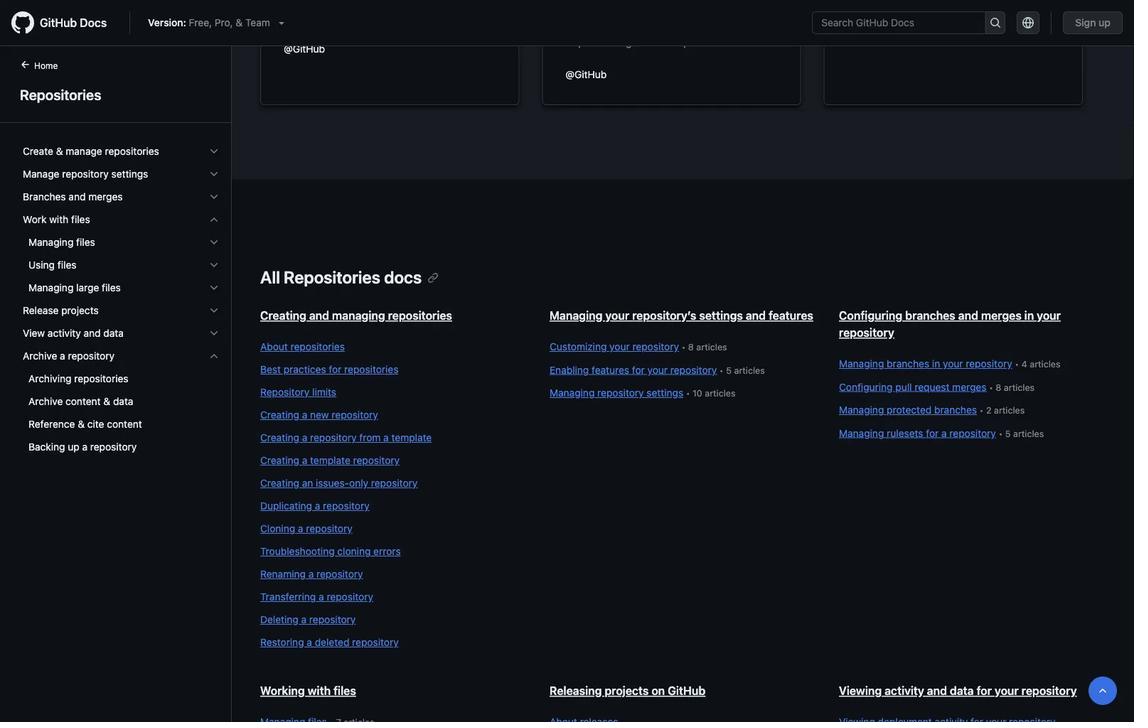 Task type: locate. For each thing, give the bounding box(es) containing it.
0 vertical spatial with
[[49, 214, 69, 226]]

1 horizontal spatial features
[[769, 309, 814, 323]]

for for rulesets
[[927, 428, 939, 439]]

a up "an"
[[302, 455, 308, 467]]

sc 9kayk9 0 image inside "manage repository settings" 'dropdown button'
[[208, 169, 220, 180]]

1 sc 9kayk9 0 image from the top
[[208, 214, 220, 226]]

3 creating from the top
[[260, 432, 299, 444]]

merges down managing branches in your repository • 4 articles
[[953, 381, 987, 393]]

repositories down about repositories link in the left of the page
[[344, 364, 399, 376]]

working with files link
[[260, 685, 356, 698]]

sc 9kayk9 0 image
[[208, 214, 220, 226], [208, 305, 220, 317], [208, 351, 220, 362]]

8 inside customizing your repository • 8 articles
[[689, 342, 694, 353]]

0 vertical spatial merges
[[88, 191, 123, 203]]

2 vertical spatial merges
[[953, 381, 987, 393]]

1 @github link from the left
[[260, 0, 520, 105]]

repositories element
[[0, 58, 232, 721]]

transferring a repository link
[[260, 591, 522, 605]]

repositories up creating and managing repositories link
[[284, 268, 381, 287]]

repository limits link
[[260, 386, 522, 400]]

version: free, pro, & team
[[148, 17, 270, 28]]

0 vertical spatial configuring
[[840, 309, 903, 323]]

1 horizontal spatial projects
[[605, 685, 649, 698]]

0 horizontal spatial settings
[[111, 168, 148, 180]]

creating and managing repositories link
[[260, 309, 452, 323]]

repositories down home link
[[20, 86, 101, 103]]

data for archive content & data
[[113, 396, 133, 408]]

1 vertical spatial data
[[113, 396, 133, 408]]

1 vertical spatial template
[[310, 455, 351, 467]]

repositories inside dropdown button
[[105, 145, 159, 157]]

0 vertical spatial projects
[[61, 305, 99, 317]]

merges inside branches and merges dropdown button
[[88, 191, 123, 203]]

in up 4
[[1025, 309, 1035, 323]]

repository
[[260, 387, 310, 398]]

creating for creating a repository from a template
[[260, 432, 299, 444]]

a for restoring a deleted repository
[[307, 637, 312, 649]]

only
[[349, 478, 369, 489]]

4 sc 9kayk9 0 image from the top
[[208, 237, 220, 248]]

0 horizontal spatial @github
[[284, 43, 325, 54]]

1 horizontal spatial up
[[1099, 17, 1111, 28]]

0 vertical spatial archive
[[23, 350, 57, 362]]

cite
[[87, 419, 104, 430]]

archive down archiving
[[28, 396, 63, 408]]

creating for creating a new repository
[[260, 409, 299, 421]]

0 vertical spatial @github
[[284, 43, 325, 54]]

archive
[[23, 350, 57, 362], [28, 396, 63, 408]]

creating for creating a template repository
[[260, 455, 299, 467]]

1 horizontal spatial settings
[[647, 387, 684, 399]]

configuring
[[840, 309, 903, 323], [840, 381, 893, 393]]

files right large
[[102, 282, 121, 294]]

troubleshooting cloning errors
[[260, 546, 401, 558]]

a down "reference & cite content"
[[82, 441, 88, 453]]

1 vertical spatial 8
[[996, 382, 1002, 393]]

files for working
[[334, 685, 356, 698]]

0 horizontal spatial 8
[[689, 342, 694, 353]]

archiving repositories
[[28, 373, 128, 385]]

repository inside configuring branches and merges in your repository
[[840, 326, 895, 340]]

with for work
[[49, 214, 69, 226]]

branches up managing branches in your repository • 4 articles
[[906, 309, 956, 323]]

settings right repository's
[[700, 309, 743, 323]]

1 horizontal spatial in
[[1025, 309, 1035, 323]]

creating an issues-only repository link
[[260, 477, 522, 491]]

sc 9kayk9 0 image for and
[[208, 328, 220, 339]]

& left cite
[[78, 419, 85, 430]]

1 vertical spatial repositories
[[284, 268, 381, 287]]

manage
[[66, 145, 102, 157]]

sc 9kayk9 0 image for merges
[[208, 191, 220, 203]]

a down renaming a repository
[[319, 592, 324, 603]]

archive down view
[[23, 350, 57, 362]]

1 work with files element from the top
[[11, 208, 231, 300]]

articles inside managing branches in your repository • 4 articles
[[1030, 359, 1061, 370]]

content down archive content & data link
[[107, 419, 142, 430]]

1 horizontal spatial with
[[308, 685, 331, 698]]

content
[[66, 396, 101, 408], [107, 419, 142, 430]]

projects inside dropdown button
[[61, 305, 99, 317]]

2 sc 9kayk9 0 image from the top
[[208, 305, 220, 317]]

3 sc 9kayk9 0 image from the top
[[208, 351, 220, 362]]

archive inside the archive a repository dropdown button
[[23, 350, 57, 362]]

troubleshooting cloning errors link
[[260, 545, 522, 559]]

all repositories docs link
[[260, 268, 439, 287]]

8 down managing branches in your repository • 4 articles
[[996, 382, 1002, 393]]

branches up the pull
[[887, 358, 930, 370]]

release projects
[[23, 305, 99, 317]]

repositories for manage
[[105, 145, 159, 157]]

template inside creating a repository from a template link
[[392, 432, 432, 444]]

1 horizontal spatial @github
[[566, 68, 607, 80]]

branches up managing rulesets for a repository • 5 articles
[[935, 404, 978, 416]]

sc 9kayk9 0 image inside release projects dropdown button
[[208, 305, 220, 317]]

Search GitHub Docs search field
[[813, 12, 986, 33]]

triangle down image
[[276, 17, 287, 28]]

3 sc 9kayk9 0 image from the top
[[208, 191, 220, 203]]

& inside dropdown button
[[56, 145, 63, 157]]

2 configuring from the top
[[840, 381, 893, 393]]

1 vertical spatial branches
[[887, 358, 930, 370]]

5 inside managing rulesets for a repository • 5 articles
[[1006, 429, 1011, 439]]

1 vertical spatial archive
[[28, 396, 63, 408]]

template inside creating a template repository link
[[310, 455, 351, 467]]

branches
[[906, 309, 956, 323], [887, 358, 930, 370], [935, 404, 978, 416]]

sc 9kayk9 0 image inside branches and merges dropdown button
[[208, 191, 220, 203]]

with
[[49, 214, 69, 226], [308, 685, 331, 698]]

managing for managing files
[[28, 237, 74, 248]]

1 vertical spatial activity
[[885, 685, 925, 698]]

8 down managing your repository's settings and features
[[689, 342, 694, 353]]

in
[[1025, 309, 1035, 323], [933, 358, 941, 370]]

0 vertical spatial up
[[1099, 17, 1111, 28]]

template down creating a new repository link
[[392, 432, 432, 444]]

articles inside customizing your repository • 8 articles
[[697, 342, 728, 353]]

• inside managing branches in your repository • 4 articles
[[1015, 359, 1020, 370]]

5 inside enabling features for your repository • 5 articles
[[727, 365, 732, 376]]

activity for view
[[48, 328, 81, 339]]

a for deleting a repository
[[301, 614, 307, 626]]

about
[[260, 341, 288, 353]]

projects down managing large files
[[61, 305, 99, 317]]

branches inside configuring branches and merges in your repository
[[906, 309, 956, 323]]

1 horizontal spatial github
[[668, 685, 706, 698]]

2 archive a repository element from the top
[[11, 368, 231, 459]]

merges up 4
[[982, 309, 1022, 323]]

projects for release
[[61, 305, 99, 317]]

2
[[987, 406, 992, 416]]

working
[[260, 685, 305, 698]]

activity inside dropdown button
[[48, 328, 81, 339]]

1 horizontal spatial 8
[[996, 382, 1002, 393]]

2 creating from the top
[[260, 409, 299, 421]]

0 horizontal spatial repositories
[[20, 86, 101, 103]]

sc 9kayk9 0 image inside the archive a repository dropdown button
[[208, 351, 220, 362]]

configuring inside configuring branches and merges in your repository
[[840, 309, 903, 323]]

files inside using files dropdown button
[[58, 259, 76, 271]]

1 vertical spatial up
[[68, 441, 79, 453]]

1 vertical spatial merges
[[982, 309, 1022, 323]]

1 horizontal spatial template
[[392, 432, 432, 444]]

repositories for for
[[344, 364, 399, 376]]

search image
[[990, 17, 1002, 28]]

activity down release projects
[[48, 328, 81, 339]]

0 vertical spatial branches
[[906, 309, 956, 323]]

creating a new repository
[[260, 409, 378, 421]]

0 horizontal spatial features
[[592, 364, 630, 376]]

repositories link
[[17, 84, 214, 105]]

1 vertical spatial github
[[668, 685, 706, 698]]

releasing projects on github
[[550, 685, 706, 698]]

merges down "manage repository settings" 'dropdown button'
[[88, 191, 123, 203]]

1 vertical spatial @github
[[566, 68, 607, 80]]

cloning a repository
[[260, 523, 353, 535]]

release
[[23, 305, 59, 317]]

settings
[[111, 168, 148, 180], [700, 309, 743, 323], [647, 387, 684, 399]]

a for creating a template repository
[[302, 455, 308, 467]]

github
[[40, 16, 77, 30], [668, 685, 706, 698]]

1 vertical spatial configuring
[[840, 381, 893, 393]]

2 work with files element from the top
[[11, 231, 231, 300]]

1 vertical spatial content
[[107, 419, 142, 430]]

repositories for managing
[[388, 309, 452, 323]]

view
[[23, 328, 45, 339]]

with up managing files
[[49, 214, 69, 226]]

1 horizontal spatial repositories
[[284, 268, 381, 287]]

sc 9kayk9 0 image inside work with files dropdown button
[[208, 214, 220, 226]]

projects left on
[[605, 685, 649, 698]]

archive a repository element
[[11, 345, 231, 459], [11, 368, 231, 459]]

& right create
[[56, 145, 63, 157]]

1 horizontal spatial content
[[107, 419, 142, 430]]

managing for managing protected branches • 2 articles
[[840, 404, 885, 416]]

branches for and
[[906, 309, 956, 323]]

1 horizontal spatial @github link
[[542, 0, 802, 105]]

files inside managing large files dropdown button
[[102, 282, 121, 294]]

content up "reference & cite content"
[[66, 396, 101, 408]]

files down managing files
[[58, 259, 76, 271]]

5 creating from the top
[[260, 478, 299, 489]]

0 horizontal spatial projects
[[61, 305, 99, 317]]

files inside work with files dropdown button
[[71, 214, 90, 226]]

0 horizontal spatial content
[[66, 396, 101, 408]]

activity for viewing
[[885, 685, 925, 698]]

up down "reference & cite content"
[[68, 441, 79, 453]]

0 horizontal spatial up
[[68, 441, 79, 453]]

1 vertical spatial projects
[[605, 685, 649, 698]]

for
[[329, 364, 342, 376], [632, 364, 645, 376], [927, 428, 939, 439], [977, 685, 993, 698]]

0 horizontal spatial with
[[49, 214, 69, 226]]

1 vertical spatial in
[[933, 358, 941, 370]]

archive a repository element containing archiving repositories
[[11, 368, 231, 459]]

a right deleting
[[301, 614, 307, 626]]

sc 9kayk9 0 image for manage
[[208, 146, 220, 157]]

duplicating a repository
[[260, 501, 370, 512]]

create & manage repositories
[[23, 145, 159, 157]]

0 vertical spatial in
[[1025, 309, 1035, 323]]

select language: current language is english image
[[1023, 17, 1035, 28]]

merges
[[88, 191, 123, 203], [982, 309, 1022, 323], [953, 381, 987, 393]]

repositories up best practices for repositories on the left
[[291, 341, 345, 353]]

with inside dropdown button
[[49, 214, 69, 226]]

1 creating from the top
[[260, 309, 307, 323]]

archive inside archive content & data link
[[28, 396, 63, 408]]

0 horizontal spatial template
[[310, 455, 351, 467]]

0 horizontal spatial in
[[933, 358, 941, 370]]

1 configuring from the top
[[840, 309, 903, 323]]

backing up a repository
[[28, 441, 137, 453]]

managing for managing your repository's settings and features
[[550, 309, 603, 323]]

work
[[23, 214, 47, 226]]

2 sc 9kayk9 0 image from the top
[[208, 169, 220, 180]]

0 vertical spatial 8
[[689, 342, 694, 353]]

1 horizontal spatial 5
[[1006, 429, 1011, 439]]

activity right viewing
[[885, 685, 925, 698]]

1 archive a repository element from the top
[[11, 345, 231, 459]]

a for transferring a repository
[[319, 592, 324, 603]]

a left deleted
[[307, 637, 312, 649]]

tooltip
[[1089, 677, 1118, 706]]

& right pro, on the top of the page
[[236, 17, 243, 28]]

customizing your repository • 8 articles
[[550, 341, 728, 353]]

2 vertical spatial data
[[951, 685, 974, 698]]

0 vertical spatial github
[[40, 16, 77, 30]]

data for viewing activity and data for your repository
[[951, 685, 974, 698]]

work with files element
[[11, 208, 231, 300], [11, 231, 231, 300]]

files down deleted
[[334, 685, 356, 698]]

pull
[[896, 381, 912, 393]]

issues-
[[316, 478, 349, 489]]

configuring for configuring pull request merges • 8 articles
[[840, 381, 893, 393]]

a right cloning
[[298, 523, 303, 535]]

0 vertical spatial settings
[[111, 168, 148, 180]]

protected
[[887, 404, 932, 416]]

view activity and data
[[23, 328, 124, 339]]

sc 9kayk9 0 image inside create & manage repositories dropdown button
[[208, 146, 220, 157]]

merges inside configuring branches and merges in your repository
[[982, 309, 1022, 323]]

restoring
[[260, 637, 304, 649]]

archive for archive a repository
[[23, 350, 57, 362]]

1 vertical spatial sc 9kayk9 0 image
[[208, 305, 220, 317]]

5 for managing rulesets for a repository
[[1006, 429, 1011, 439]]

0 vertical spatial activity
[[48, 328, 81, 339]]

github left docs in the top left of the page
[[40, 16, 77, 30]]

all
[[260, 268, 280, 287]]

2 vertical spatial settings
[[647, 387, 684, 399]]

data inside dropdown button
[[103, 328, 124, 339]]

2 vertical spatial sc 9kayk9 0 image
[[208, 351, 220, 362]]

1 horizontal spatial activity
[[885, 685, 925, 698]]

•
[[682, 342, 686, 353], [1015, 359, 1020, 370], [720, 365, 724, 376], [990, 382, 994, 393], [686, 388, 691, 399], [980, 406, 984, 416], [999, 429, 1003, 439]]

large
[[76, 282, 99, 294]]

0 vertical spatial template
[[392, 432, 432, 444]]

0 horizontal spatial 5
[[727, 365, 732, 376]]

files
[[71, 214, 90, 226], [76, 237, 95, 248], [58, 259, 76, 271], [102, 282, 121, 294], [334, 685, 356, 698]]

0 horizontal spatial github
[[40, 16, 77, 30]]

settings down create & manage repositories dropdown button
[[111, 168, 148, 180]]

0 vertical spatial features
[[769, 309, 814, 323]]

1 vertical spatial settings
[[700, 309, 743, 323]]

1 vertical spatial 5
[[1006, 429, 1011, 439]]

docs
[[384, 268, 422, 287]]

with for working
[[308, 685, 331, 698]]

up
[[1099, 17, 1111, 28], [68, 441, 79, 453]]

projects for releasing
[[605, 685, 649, 698]]

rulesets
[[887, 428, 924, 439]]

github right on
[[668, 685, 706, 698]]

a down creating a new repository
[[302, 432, 308, 444]]

creating an issues-only repository
[[260, 478, 418, 489]]

1 sc 9kayk9 0 image from the top
[[208, 146, 220, 157]]

using files
[[28, 259, 76, 271]]

managing for managing branches in your repository • 4 articles
[[840, 358, 885, 370]]

0 vertical spatial sc 9kayk9 0 image
[[208, 214, 220, 226]]

sc 9kayk9 0 image
[[208, 146, 220, 157], [208, 169, 220, 180], [208, 191, 220, 203], [208, 237, 220, 248], [208, 260, 220, 271], [208, 282, 220, 294], [208, 328, 220, 339]]

5 sc 9kayk9 0 image from the top
[[208, 260, 220, 271]]

a left the new
[[302, 409, 308, 421]]

7 sc 9kayk9 0 image from the top
[[208, 328, 220, 339]]

files for managing
[[102, 282, 121, 294]]

repositories down the archive a repository dropdown button
[[74, 373, 128, 385]]

your
[[606, 309, 630, 323], [1037, 309, 1062, 323], [610, 341, 630, 353], [943, 358, 964, 370], [648, 364, 668, 376], [995, 685, 1019, 698]]

2 horizontal spatial settings
[[700, 309, 743, 323]]

a inside dropdown button
[[60, 350, 65, 362]]

github inside 'link'
[[40, 16, 77, 30]]

work with files element containing work with files
[[11, 208, 231, 300]]

settings inside "manage repository settings" 'dropdown button'
[[111, 168, 148, 180]]

github docs link
[[11, 11, 118, 34]]

best practices for repositories
[[260, 364, 399, 376]]

request
[[915, 381, 950, 393]]

a down view activity and data
[[60, 350, 65, 362]]

repositories up "manage repository settings" 'dropdown button'
[[105, 145, 159, 157]]

template up issues-
[[310, 455, 351, 467]]

sign up link
[[1064, 11, 1123, 34]]

None search field
[[813, 11, 1006, 34]]

up inside "link"
[[68, 441, 79, 453]]

a up cloning a repository
[[315, 501, 320, 512]]

with right "working" on the left bottom of the page
[[308, 685, 331, 698]]

4 creating from the top
[[260, 455, 299, 467]]

in up configuring pull request merges • 8 articles
[[933, 358, 941, 370]]

sc 9kayk9 0 image inside managing large files dropdown button
[[208, 282, 220, 294]]

sc 9kayk9 0 image inside the view activity and data dropdown button
[[208, 328, 220, 339]]

files down the branches and merges
[[71, 214, 90, 226]]

deleting
[[260, 614, 299, 626]]

0 horizontal spatial activity
[[48, 328, 81, 339]]

repositories down docs
[[388, 309, 452, 323]]

0 vertical spatial data
[[103, 328, 124, 339]]

archive for archive content & data
[[28, 396, 63, 408]]

6 sc 9kayk9 0 image from the top
[[208, 282, 220, 294]]

creating
[[260, 309, 307, 323], [260, 409, 299, 421], [260, 432, 299, 444], [260, 455, 299, 467], [260, 478, 299, 489]]

managing
[[28, 237, 74, 248], [28, 282, 74, 294], [550, 309, 603, 323], [840, 358, 885, 370], [550, 387, 595, 399], [840, 404, 885, 416], [840, 428, 885, 439]]

viewing activity and data for your repository link
[[840, 685, 1078, 698]]

1 vertical spatial with
[[308, 685, 331, 698]]

files down the work with files
[[76, 237, 95, 248]]

version:
[[148, 17, 186, 28]]

for for features
[[632, 364, 645, 376]]

a up transferring a repository
[[309, 569, 314, 581]]

about repositories link
[[260, 340, 522, 354]]

up right the sign
[[1099, 17, 1111, 28]]

managing repository settings • 10 articles
[[550, 387, 736, 399]]

0 horizontal spatial @github link
[[260, 0, 520, 105]]

settings down enabling features for your repository • 5 articles
[[647, 387, 684, 399]]

0 vertical spatial 5
[[727, 365, 732, 376]]

data
[[103, 328, 124, 339], [113, 396, 133, 408], [951, 685, 974, 698]]



Task type: vqa. For each thing, say whether or not it's contained in the screenshot.
middle that
no



Task type: describe. For each thing, give the bounding box(es) containing it.
a for duplicating a repository
[[315, 501, 320, 512]]

0 vertical spatial repositories
[[20, 86, 101, 103]]

restoring a deleted repository link
[[260, 636, 522, 650]]

creating for creating and managing repositories
[[260, 309, 307, 323]]

best
[[260, 364, 281, 376]]

managing files button
[[17, 231, 226, 254]]

managing large files
[[28, 282, 121, 294]]

merges for configuring pull request merges • 8 articles
[[953, 381, 987, 393]]

managing for managing rulesets for a repository • 5 articles
[[840, 428, 885, 439]]

managing your repository's settings and features
[[550, 309, 814, 323]]

home link
[[14, 59, 81, 73]]

sc 9kayk9 0 image for settings
[[208, 169, 220, 180]]

using
[[28, 259, 55, 271]]

5 for enabling features for your repository
[[727, 365, 732, 376]]

reference
[[28, 419, 75, 430]]

managing
[[332, 309, 385, 323]]

• inside managing rulesets for a repository • 5 articles
[[999, 429, 1003, 439]]

home
[[34, 60, 58, 70]]

cloning
[[338, 546, 371, 558]]

reference & cite content link
[[17, 413, 226, 436]]

• inside enabling features for your repository • 5 articles
[[720, 365, 724, 376]]

free,
[[189, 17, 212, 28]]

restoring a deleted repository
[[260, 637, 399, 649]]

1 vertical spatial features
[[592, 364, 630, 376]]

managing for managing repository settings • 10 articles
[[550, 387, 595, 399]]

• inside managing repository settings • 10 articles
[[686, 388, 691, 399]]

archive a repository
[[23, 350, 115, 362]]

your inside configuring branches and merges in your repository
[[1037, 309, 1062, 323]]

merges for configuring branches and merges in your repository
[[982, 309, 1022, 323]]

renaming a repository link
[[260, 568, 522, 582]]

2 @github link from the left
[[542, 0, 802, 105]]

& up cite
[[103, 396, 110, 408]]

customizing
[[550, 341, 607, 353]]

all repositories docs
[[260, 268, 422, 287]]

deleted
[[315, 637, 350, 649]]

creating for creating an issues-only repository
[[260, 478, 299, 489]]

repository inside 'dropdown button'
[[62, 168, 109, 180]]

sc 9kayk9 0 image for repository
[[208, 351, 220, 362]]

10
[[693, 388, 703, 399]]

managing rulesets for a repository • 5 articles
[[840, 428, 1045, 439]]

pro,
[[215, 17, 233, 28]]

data for view activity and data
[[103, 328, 124, 339]]

repositories inside 'link'
[[74, 373, 128, 385]]

sc 9kayk9 0 image for files
[[208, 282, 220, 294]]

errors
[[374, 546, 401, 558]]

a right from
[[384, 432, 389, 444]]

deleting a repository link
[[260, 613, 522, 628]]

0 vertical spatial content
[[66, 396, 101, 408]]

• inside configuring pull request merges • 8 articles
[[990, 382, 994, 393]]

sc 9kayk9 0 image for files
[[208, 214, 220, 226]]

up for sign
[[1099, 17, 1111, 28]]

scroll to top image
[[1098, 686, 1109, 697]]

backing up a repository link
[[17, 436, 226, 459]]

a for creating a new repository
[[302, 409, 308, 421]]

up for backing
[[68, 441, 79, 453]]

duplicating
[[260, 501, 312, 512]]

and inside configuring branches and merges in your repository
[[959, 309, 979, 323]]

archive a repository element containing archive a repository
[[11, 345, 231, 459]]

about repositories
[[260, 341, 345, 353]]

files for work
[[71, 214, 90, 226]]

settings for manage repository settings
[[111, 168, 148, 180]]

archive content & data link
[[17, 391, 226, 413]]

settings for managing repository settings • 10 articles
[[647, 387, 684, 399]]

in inside configuring branches and merges in your repository
[[1025, 309, 1035, 323]]

troubleshooting
[[260, 546, 335, 558]]

duplicating a repository link
[[260, 499, 522, 514]]

archiving repositories link
[[17, 368, 226, 391]]

articles inside enabling features for your repository • 5 articles
[[735, 365, 765, 376]]

best practices for repositories link
[[260, 363, 522, 377]]

release projects button
[[17, 300, 226, 322]]

a down the managing protected branches • 2 articles
[[942, 428, 947, 439]]

articles inside managing repository settings • 10 articles
[[705, 388, 736, 399]]

managing large files button
[[17, 277, 226, 300]]

sc 9kayk9 0 image inside managing files dropdown button
[[208, 237, 220, 248]]

for for practices
[[329, 364, 342, 376]]

configuring pull request merges • 8 articles
[[840, 381, 1035, 393]]

work with files element containing managing files
[[11, 231, 231, 300]]

a for cloning a repository
[[298, 523, 303, 535]]

configuring branches and merges in your repository
[[840, 309, 1062, 340]]

work with files
[[23, 214, 90, 226]]

github docs
[[40, 16, 107, 30]]

8 inside configuring pull request merges • 8 articles
[[996, 382, 1002, 393]]

managing for managing large files
[[28, 282, 74, 294]]

manage repository settings
[[23, 168, 148, 180]]

articles inside configuring pull request merges • 8 articles
[[1005, 382, 1035, 393]]

archiving
[[28, 373, 71, 385]]

releasing
[[550, 685, 602, 698]]

limits
[[312, 387, 337, 398]]

manage repository settings button
[[17, 163, 226, 186]]

articles inside managing rulesets for a repository • 5 articles
[[1014, 429, 1045, 439]]

a for archive a repository
[[60, 350, 65, 362]]

manage
[[23, 168, 59, 180]]

sign
[[1076, 17, 1097, 28]]

using files button
[[17, 254, 226, 277]]

4
[[1022, 359, 1028, 370]]

creating a new repository link
[[260, 408, 522, 423]]

configuring for configuring branches and merges in your repository
[[840, 309, 903, 323]]

new
[[310, 409, 329, 421]]

managing files
[[28, 237, 95, 248]]

enabling features for your repository • 5 articles
[[550, 364, 765, 376]]

cloning
[[260, 523, 295, 535]]

2 vertical spatial branches
[[935, 404, 978, 416]]

branches and merges button
[[17, 186, 226, 208]]

view activity and data button
[[17, 322, 226, 345]]

• inside customizing your repository • 8 articles
[[682, 342, 686, 353]]

team
[[245, 17, 270, 28]]

a for renaming a repository
[[309, 569, 314, 581]]

creating a repository from a template
[[260, 432, 432, 444]]

a for creating a repository from a template
[[302, 432, 308, 444]]

transferring a repository
[[260, 592, 373, 603]]

sign up
[[1076, 17, 1111, 28]]

from
[[360, 432, 381, 444]]

configuring branches and merges in your repository link
[[840, 309, 1062, 340]]

reference & cite content
[[28, 419, 142, 430]]

files inside managing files dropdown button
[[76, 237, 95, 248]]

create & manage repositories button
[[17, 140, 226, 163]]

on
[[652, 685, 665, 698]]

creating and managing repositories
[[260, 309, 452, 323]]

managing protected branches • 2 articles
[[840, 404, 1025, 416]]

create
[[23, 145, 53, 157]]

viewing activity and data for your repository
[[840, 685, 1078, 698]]

releasing projects on github link
[[550, 685, 706, 698]]

practices
[[284, 364, 326, 376]]

work with files button
[[17, 208, 226, 231]]

branches
[[23, 191, 66, 203]]

docs
[[80, 16, 107, 30]]

sc 9kayk9 0 image inside using files dropdown button
[[208, 260, 220, 271]]

articles inside the managing protected branches • 2 articles
[[995, 406, 1025, 416]]

• inside the managing protected branches • 2 articles
[[980, 406, 984, 416]]

branches for in
[[887, 358, 930, 370]]

repository inside dropdown button
[[68, 350, 115, 362]]



